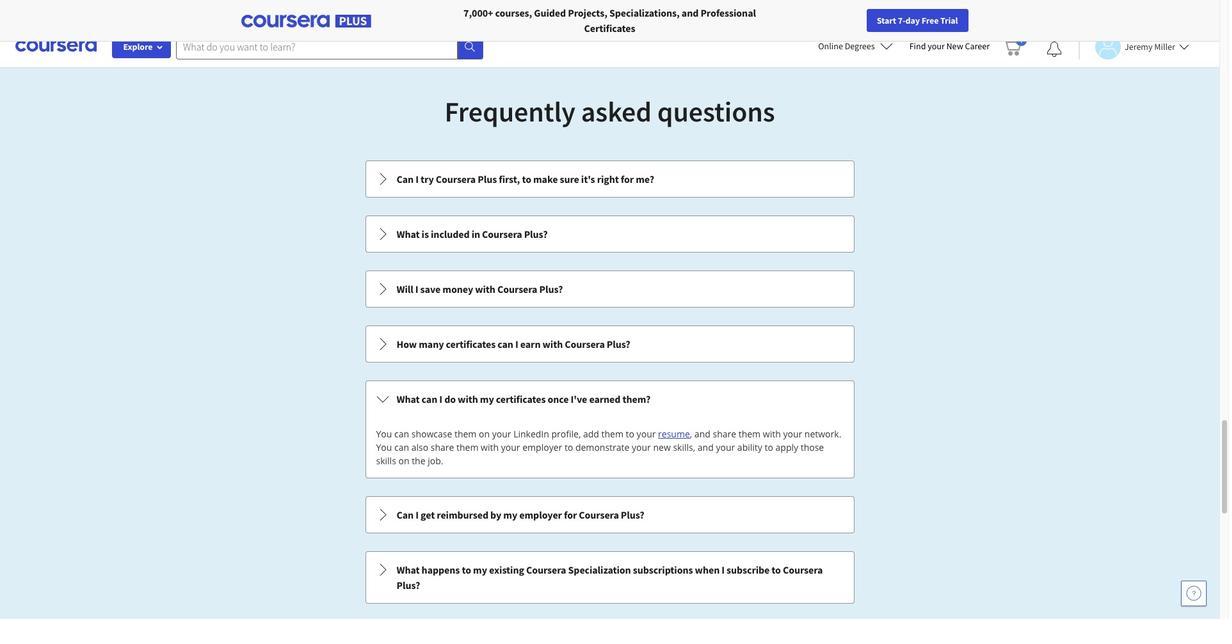 Task type: describe. For each thing, give the bounding box(es) containing it.
money
[[443, 283, 473, 296]]

specialization
[[568, 564, 631, 577]]

subscribe
[[727, 564, 770, 577]]

i left earn
[[515, 338, 519, 351]]

0 horizontal spatial share
[[431, 442, 454, 454]]

to inside "dropdown button"
[[522, 173, 531, 186]]

try
[[421, 173, 434, 186]]

will i save money with coursera plus? button
[[366, 272, 854, 307]]

i inside what happens to my existing coursera specialization subscriptions when i subscribe to coursera plus?
[[722, 564, 725, 577]]

, and share them with your network. you can also share them with your employer to demonstrate your new skills, and your ability to apply those skills on the job.
[[376, 428, 842, 467]]

subscriptions
[[633, 564, 693, 577]]

frequently
[[445, 94, 576, 129]]

frequently asked questions
[[445, 94, 775, 129]]

certificates
[[584, 22, 636, 35]]

find
[[910, 40, 926, 52]]

start 7-day free trial button
[[867, 9, 969, 32]]

i left do
[[440, 393, 443, 406]]

day
[[906, 15, 920, 26]]

online degrees button
[[808, 32, 903, 60]]

1 horizontal spatial on
[[479, 428, 490, 441]]

your left linkedin
[[492, 428, 511, 441]]

7,000+
[[464, 6, 493, 19]]

with down you can showcase them on your linkedin profile, add them to your resume
[[481, 442, 499, 454]]

also
[[412, 442, 429, 454]]

degrees
[[845, 40, 875, 52]]

0 vertical spatial share
[[713, 428, 737, 441]]

first,
[[499, 173, 520, 186]]

courses,
[[495, 6, 532, 19]]

jeremy miller button
[[1079, 34, 1190, 59]]

career
[[965, 40, 990, 52]]

,
[[690, 428, 692, 441]]

earned
[[589, 393, 621, 406]]

add
[[583, 428, 599, 441]]

save
[[420, 283, 441, 296]]

i left the get
[[416, 509, 419, 522]]

to up demonstrate
[[626, 428, 635, 441]]

it's
[[581, 173, 595, 186]]

can i get reimbursed by my employer for coursera plus?
[[397, 509, 645, 522]]

miller
[[1155, 41, 1176, 52]]

you inside , and share them with your network. you can also share them with your employer to demonstrate your new skills, and your ability to apply those skills on the job.
[[376, 442, 392, 454]]

coursera right earn
[[565, 338, 605, 351]]

your up new
[[637, 428, 656, 441]]

coursera plus image
[[241, 15, 371, 28]]

list containing can i try coursera plus first, to make sure it's right for me?
[[364, 159, 856, 620]]

get
[[421, 509, 435, 522]]

what for what is included in coursera plus?
[[397, 228, 420, 241]]

1 vertical spatial and
[[695, 428, 711, 441]]

coursera inside "dropdown button"
[[436, 173, 476, 186]]

those
[[801, 442, 824, 454]]

your left new
[[632, 442, 651, 454]]

many
[[419, 338, 444, 351]]

7,000+ courses, guided projects, specializations, and professional certificates
[[464, 6, 756, 35]]

do
[[445, 393, 456, 406]]

show notifications image
[[1047, 42, 1062, 57]]

what happens to my existing coursera specialization subscriptions when i subscribe to coursera plus? button
[[366, 553, 854, 604]]

plus? inside what happens to my existing coursera specialization subscriptions when i subscribe to coursera plus?
[[397, 580, 420, 592]]

professional
[[701, 6, 756, 19]]

online degrees
[[819, 40, 875, 52]]

existing
[[489, 564, 524, 577]]

linkedin
[[514, 428, 549, 441]]

universities link
[[184, 0, 261, 26]]

what for what happens to my existing coursera specialization subscriptions when i subscribe to coursera plus?
[[397, 564, 420, 577]]

to left apply
[[765, 442, 774, 454]]

is
[[422, 228, 429, 241]]

find your new career
[[910, 40, 990, 52]]

my for certificates
[[480, 393, 494, 406]]

skills
[[376, 455, 396, 467]]

questions
[[657, 94, 775, 129]]

your right find
[[928, 40, 945, 52]]

showcase
[[412, 428, 452, 441]]

banner navigation
[[10, 0, 360, 35]]

my for employer
[[504, 509, 518, 522]]

for
[[276, 6, 290, 19]]

for inside "dropdown button"
[[621, 173, 634, 186]]

sure
[[560, 173, 579, 186]]

with for , and share them with your network. you can also share them with your employer to demonstrate your new skills, and your ability to apply those skills on the job.
[[763, 428, 781, 441]]

reimbursed
[[437, 509, 489, 522]]

can left showcase
[[394, 428, 409, 441]]

1 you from the top
[[376, 428, 392, 441]]

how many certificates can i earn with coursera plus?
[[397, 338, 631, 351]]

to right happens
[[462, 564, 471, 577]]

explore button
[[112, 35, 171, 58]]

resume
[[658, 428, 690, 441]]

happens
[[422, 564, 460, 577]]

me?
[[636, 173, 655, 186]]

your left ability
[[716, 442, 735, 454]]

jeremy miller
[[1125, 41, 1176, 52]]

new
[[947, 40, 964, 52]]

right
[[597, 173, 619, 186]]

you can showcase them on your linkedin profile, add them to your resume
[[376, 428, 690, 441]]

can for can i try coursera plus first, to make sure it's right for me?
[[397, 173, 414, 186]]

what can i do with my certificates once i've earned them? button
[[366, 382, 854, 418]]



Task type: locate. For each thing, give the bounding box(es) containing it.
for up specialization
[[564, 509, 577, 522]]

my
[[480, 393, 494, 406], [504, 509, 518, 522], [473, 564, 487, 577]]

job.
[[428, 455, 443, 467]]

i right will
[[415, 283, 419, 296]]

what for what can i do with my certificates once i've earned them?
[[397, 393, 420, 406]]

0 horizontal spatial for
[[564, 509, 577, 522]]

1 can from the top
[[397, 173, 414, 186]]

network.
[[805, 428, 842, 441]]

my right do
[[480, 393, 494, 406]]

1 horizontal spatial share
[[713, 428, 737, 441]]

what inside what happens to my existing coursera specialization subscriptions when i subscribe to coursera plus?
[[397, 564, 420, 577]]

with right money
[[475, 283, 496, 296]]

coursera right 'existing'
[[526, 564, 566, 577]]

1 vertical spatial my
[[504, 509, 518, 522]]

employer inside , and share them with your network. you can also share them with your employer to demonstrate your new skills, and your ability to apply those skills on the job.
[[523, 442, 562, 454]]

1 vertical spatial on
[[399, 455, 410, 467]]

3 what from the top
[[397, 564, 420, 577]]

the
[[412, 455, 426, 467]]

my right the by
[[504, 509, 518, 522]]

2 vertical spatial my
[[473, 564, 487, 577]]

what left do
[[397, 393, 420, 406]]

what happens to my existing coursera specialization subscriptions when i subscribe to coursera plus?
[[397, 564, 823, 592]]

your up apply
[[783, 428, 803, 441]]

on left linkedin
[[479, 428, 490, 441]]

guided
[[534, 6, 566, 19]]

certificates inside what can i do with my certificates once i've earned them? dropdown button
[[496, 393, 546, 406]]

my inside what happens to my existing coursera specialization subscriptions when i subscribe to coursera plus?
[[473, 564, 487, 577]]

and
[[682, 6, 699, 19], [695, 428, 711, 441], [698, 442, 714, 454]]

i right when on the right of page
[[722, 564, 725, 577]]

skills,
[[673, 442, 696, 454]]

can i try coursera plus first, to make sure it's right for me? button
[[366, 161, 854, 197]]

list
[[364, 159, 856, 620]]

can i get reimbursed by my employer for coursera plus? button
[[366, 498, 854, 533]]

share
[[713, 428, 737, 441], [431, 442, 454, 454]]

to down profile,
[[565, 442, 573, 454]]

certificates
[[446, 338, 496, 351], [496, 393, 546, 406]]

can left also
[[394, 442, 409, 454]]

find your new career link
[[903, 38, 996, 54]]

coursera up specialization
[[579, 509, 619, 522]]

1 what from the top
[[397, 228, 420, 241]]

coursera right try at the left top of page
[[436, 173, 476, 186]]

how many certificates can i earn with coursera plus? button
[[366, 327, 854, 362]]

2 what from the top
[[397, 393, 420, 406]]

what inside what is included in coursera plus? dropdown button
[[397, 228, 420, 241]]

explore
[[123, 41, 153, 53]]

for inside dropdown button
[[564, 509, 577, 522]]

can left the get
[[397, 509, 414, 522]]

1 vertical spatial certificates
[[496, 393, 546, 406]]

i inside "dropdown button"
[[416, 173, 419, 186]]

with for will i save money with coursera plus?
[[475, 283, 496, 296]]

0 vertical spatial for
[[621, 173, 634, 186]]

shopping cart: 1 item image
[[1003, 35, 1027, 56]]

can inside 'can i get reimbursed by my employer for coursera plus?' dropdown button
[[397, 509, 414, 522]]

with right earn
[[543, 338, 563, 351]]

for
[[621, 173, 634, 186], [564, 509, 577, 522]]

start
[[877, 15, 897, 26]]

will
[[397, 283, 413, 296]]

ability
[[738, 442, 763, 454]]

included
[[431, 228, 470, 241]]

with up apply
[[763, 428, 781, 441]]

0 vertical spatial employer
[[523, 442, 562, 454]]

and inside 7,000+ courses, guided projects, specializations, and professional certificates
[[682, 6, 699, 19]]

profile,
[[552, 428, 581, 441]]

my inside dropdown button
[[480, 393, 494, 406]]

What do you want to learn? text field
[[176, 34, 458, 59]]

with for what can i do with my certificates once i've earned them?
[[458, 393, 478, 406]]

1 vertical spatial for
[[564, 509, 577, 522]]

certificates right many
[[446, 338, 496, 351]]

when
[[695, 564, 720, 577]]

specializations,
[[610, 6, 680, 19]]

i've
[[571, 393, 587, 406]]

can left try at the left top of page
[[397, 173, 414, 186]]

asked
[[581, 94, 652, 129]]

0 vertical spatial my
[[480, 393, 494, 406]]

can i try coursera plus first, to make sure it's right for me?
[[397, 173, 655, 186]]

what inside what can i do with my certificates once i've earned them? dropdown button
[[397, 393, 420, 406]]

jeremy
[[1125, 41, 1153, 52]]

to
[[522, 173, 531, 186], [626, 428, 635, 441], [565, 442, 573, 454], [765, 442, 774, 454], [462, 564, 471, 577], [772, 564, 781, 577]]

what is included in coursera plus? button
[[366, 216, 854, 252]]

can left do
[[422, 393, 438, 406]]

1 horizontal spatial for
[[621, 173, 634, 186]]

2 can from the top
[[397, 509, 414, 522]]

1 vertical spatial share
[[431, 442, 454, 454]]

on inside , and share them with your network. you can also share them with your employer to demonstrate your new skills, and your ability to apply those skills on the job.
[[399, 455, 410, 467]]

start 7-day free trial
[[877, 15, 958, 26]]

employer
[[523, 442, 562, 454], [520, 509, 562, 522]]

on left the
[[399, 455, 410, 467]]

once
[[548, 393, 569, 406]]

trial
[[941, 15, 958, 26]]

0 vertical spatial certificates
[[446, 338, 496, 351]]

1 vertical spatial employer
[[520, 509, 562, 522]]

can inside , and share them with your network. you can also share them with your employer to demonstrate your new skills, and your ability to apply those skills on the job.
[[394, 442, 409, 454]]

for left me?
[[621, 173, 634, 186]]

1 vertical spatial can
[[397, 509, 414, 522]]

help center image
[[1187, 587, 1202, 602]]

0 vertical spatial what
[[397, 228, 420, 241]]

2 vertical spatial what
[[397, 564, 420, 577]]

you
[[376, 428, 392, 441], [376, 442, 392, 454]]

coursera
[[436, 173, 476, 186], [482, 228, 522, 241], [498, 283, 538, 296], [565, 338, 605, 351], [579, 509, 619, 522], [526, 564, 566, 577], [783, 564, 823, 577]]

and left professional
[[682, 6, 699, 19]]

your down linkedin
[[501, 442, 520, 454]]

1 vertical spatial you
[[376, 442, 392, 454]]

my left 'existing'
[[473, 564, 487, 577]]

can left earn
[[498, 338, 514, 351]]

what is included in coursera plus?
[[397, 228, 548, 241]]

projects,
[[568, 6, 608, 19]]

0 vertical spatial and
[[682, 6, 699, 19]]

what left happens
[[397, 564, 420, 577]]

coursera right in
[[482, 228, 522, 241]]

share right ,
[[713, 428, 737, 441]]

0 vertical spatial on
[[479, 428, 490, 441]]

plus?
[[524, 228, 548, 241], [540, 283, 563, 296], [607, 338, 631, 351], [621, 509, 645, 522], [397, 580, 420, 592]]

0 vertical spatial you
[[376, 428, 392, 441]]

with
[[475, 283, 496, 296], [543, 338, 563, 351], [458, 393, 478, 406], [763, 428, 781, 441], [481, 442, 499, 454]]

new
[[653, 442, 671, 454]]

make
[[533, 173, 558, 186]]

coursera up how many certificates can i earn with coursera plus?
[[498, 283, 538, 296]]

governments
[[292, 6, 350, 19]]

apply
[[776, 442, 799, 454]]

earn
[[520, 338, 541, 351]]

coursera right subscribe
[[783, 564, 823, 577]]

0 vertical spatial can
[[397, 173, 414, 186]]

2 you from the top
[[376, 442, 392, 454]]

0 horizontal spatial on
[[399, 455, 410, 467]]

and right ,
[[695, 428, 711, 441]]

to right subscribe
[[772, 564, 781, 577]]

free
[[922, 15, 939, 26]]

universities
[[204, 6, 256, 19]]

how
[[397, 338, 417, 351]]

can
[[498, 338, 514, 351], [422, 393, 438, 406], [394, 428, 409, 441], [394, 442, 409, 454]]

certificates up linkedin
[[496, 393, 546, 406]]

them up ability
[[739, 428, 761, 441]]

on
[[479, 428, 490, 441], [399, 455, 410, 467]]

resume link
[[658, 428, 690, 441]]

them?
[[623, 393, 651, 406]]

will i save money with coursera plus?
[[397, 283, 563, 296]]

what can i do with my certificates once i've earned them?
[[397, 393, 651, 406]]

7-
[[898, 15, 906, 26]]

coursera image
[[15, 36, 97, 57]]

and right skills,
[[698, 442, 714, 454]]

in
[[472, 228, 480, 241]]

what
[[397, 228, 420, 241], [397, 393, 420, 406], [397, 564, 420, 577]]

can for can i get reimbursed by my employer for coursera plus?
[[397, 509, 414, 522]]

employer inside dropdown button
[[520, 509, 562, 522]]

None search field
[[176, 34, 484, 59]]

your
[[928, 40, 945, 52], [492, 428, 511, 441], [637, 428, 656, 441], [783, 428, 803, 441], [501, 442, 520, 454], [632, 442, 651, 454], [716, 442, 735, 454]]

i left try at the left top of page
[[416, 173, 419, 186]]

them right showcase
[[455, 428, 477, 441]]

what left the is
[[397, 228, 420, 241]]

online
[[819, 40, 843, 52]]

share up job.
[[431, 442, 454, 454]]

with right do
[[458, 393, 478, 406]]

them right also
[[457, 442, 479, 454]]

employer down you can showcase them on your linkedin profile, add them to your resume
[[523, 442, 562, 454]]

plus
[[478, 173, 497, 186]]

to right first,
[[522, 173, 531, 186]]

certificates inside how many certificates can i earn with coursera plus? dropdown button
[[446, 338, 496, 351]]

1 vertical spatial what
[[397, 393, 420, 406]]

2 vertical spatial and
[[698, 442, 714, 454]]

them up demonstrate
[[602, 428, 624, 441]]

employer right the by
[[520, 509, 562, 522]]

can inside can i try coursera plus first, to make sure it's right for me? "dropdown button"
[[397, 173, 414, 186]]

for governments
[[276, 6, 350, 19]]

demonstrate
[[576, 442, 630, 454]]

by
[[491, 509, 502, 522]]



Task type: vqa. For each thing, say whether or not it's contained in the screenshot.
the a
no



